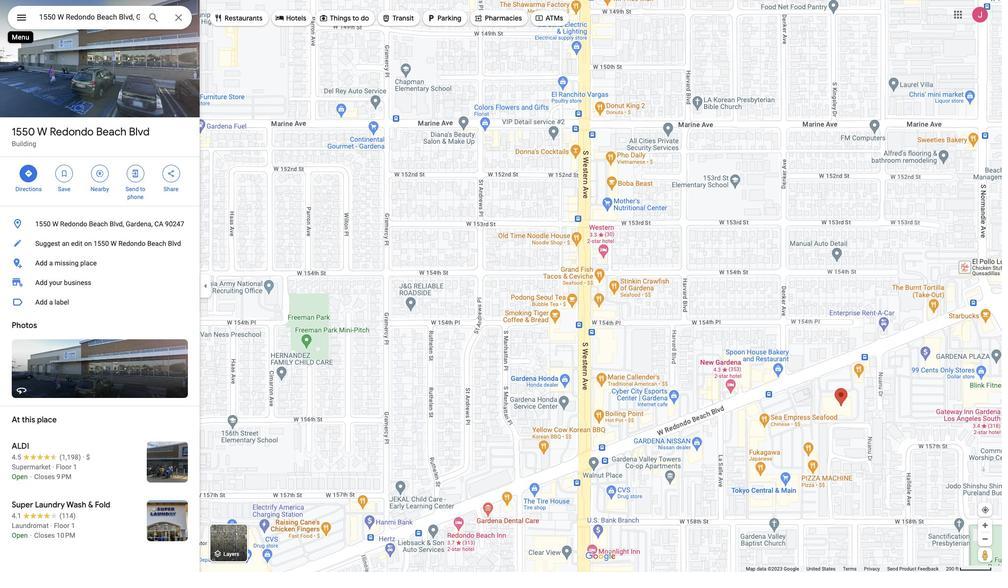 Task type: vqa. For each thing, say whether or not it's contained in the screenshot.
hr in the 5 hr 30 min LAX – JFK
no



Task type: locate. For each thing, give the bounding box(es) containing it.
1 vertical spatial 1
[[71, 522, 75, 530]]

0 vertical spatial place
[[80, 259, 97, 267]]

1 inside supermarket · floor 1 open ⋅ closes 9 pm
[[73, 463, 77, 471]]

redondo
[[50, 125, 94, 139], [60, 220, 87, 228], [118, 240, 146, 248]]

1550 right on
[[94, 240, 109, 248]]

atms
[[546, 14, 563, 23]]

3 add from the top
[[35, 298, 47, 306]]

1 vertical spatial add
[[35, 279, 47, 287]]

place inside add a missing place button
[[80, 259, 97, 267]]

to up phone
[[140, 186, 145, 193]]

google
[[784, 567, 799, 572]]

2 vertical spatial beach
[[147, 240, 166, 248]]

floor
[[56, 463, 71, 471], [54, 522, 69, 530]]

wash
[[66, 501, 86, 510]]

redondo down the gardena,
[[118, 240, 146, 248]]

0 vertical spatial send
[[126, 186, 139, 193]]

2 horizontal spatial 1550
[[94, 240, 109, 248]]

2 closes from the top
[[34, 532, 55, 540]]

to left do
[[352, 14, 359, 23]]

1 vertical spatial redondo
[[60, 220, 87, 228]]

2 a from the top
[[49, 298, 53, 306]]

10 pm
[[57, 532, 75, 540]]

map data ©2023 google
[[746, 567, 799, 572]]

to inside  things to do
[[352, 14, 359, 23]]

1 closes from the top
[[34, 473, 55, 481]]

beach
[[96, 125, 126, 139], [89, 220, 108, 228], [147, 240, 166, 248]]

9 pm
[[57, 473, 72, 481]]

1 vertical spatial a
[[49, 298, 53, 306]]

1 down (1,198) at left bottom
[[73, 463, 77, 471]]

beach down ca
[[147, 240, 166, 248]]

add down suggest
[[35, 259, 47, 267]]

2 vertical spatial add
[[35, 298, 47, 306]]

share
[[164, 186, 179, 193]]

1 vertical spatial w
[[52, 220, 58, 228]]

none field inside the 1550 w redondo beach blvd, gardena, ca 90247 field
[[39, 11, 140, 23]]

things
[[330, 14, 351, 23]]

⋅
[[29, 473, 32, 481], [29, 532, 32, 540]]

pharmacies
[[485, 14, 522, 23]]

1 down '(114)'
[[71, 522, 75, 530]]

map
[[746, 567, 756, 572]]

1 vertical spatial blvd
[[168, 240, 181, 248]]

0 horizontal spatial blvd
[[129, 125, 150, 139]]

layers
[[223, 552, 239, 558]]

⋅ inside supermarket · floor 1 open ⋅ closes 9 pm
[[29, 473, 32, 481]]


[[24, 168, 33, 179]]

⋅ down supermarket
[[29, 473, 32, 481]]

·
[[83, 454, 84, 461], [52, 463, 54, 471], [50, 522, 52, 530]]

open down laundromat
[[12, 532, 28, 540]]

 transit
[[382, 13, 414, 23]]

0 horizontal spatial w
[[37, 125, 47, 139]]

0 vertical spatial to
[[352, 14, 359, 23]]

beach left blvd,
[[89, 220, 108, 228]]

actions for 1550 w redondo beach blvd region
[[0, 157, 200, 206]]

collapse side panel image
[[200, 281, 211, 292]]

None field
[[39, 11, 140, 23]]

1 horizontal spatial 1550
[[35, 220, 51, 228]]

privacy button
[[864, 566, 880, 572]]

&
[[88, 501, 93, 510]]


[[167, 168, 175, 179]]

1 horizontal spatial blvd
[[168, 240, 181, 248]]

 pharmacies
[[474, 13, 522, 23]]


[[60, 168, 69, 179]]

2 vertical spatial w
[[111, 240, 117, 248]]

add inside add a missing place button
[[35, 259, 47, 267]]

terms
[[843, 567, 857, 572]]

zoom out image
[[982, 536, 989, 543]]

send inside send product feedback button
[[887, 567, 898, 572]]

0 horizontal spatial place
[[37, 415, 57, 425]]

label
[[55, 298, 69, 306]]

an
[[62, 240, 69, 248]]

restaurants
[[225, 14, 263, 23]]

0 horizontal spatial to
[[140, 186, 145, 193]]

closes inside the "laundromat · floor 1 open ⋅ closes 10 pm"
[[34, 532, 55, 540]]

1 vertical spatial send
[[887, 567, 898, 572]]

1 vertical spatial ⋅
[[29, 532, 32, 540]]

1550
[[12, 125, 35, 139], [35, 220, 51, 228], [94, 240, 109, 248]]

add left label
[[35, 298, 47, 306]]

price: inexpensive image
[[86, 454, 90, 461]]

200 ft button
[[946, 567, 992, 572]]

2 horizontal spatial w
[[111, 240, 117, 248]]

· inside the "laundromat · floor 1 open ⋅ closes 10 pm"
[[50, 522, 52, 530]]

1 ⋅ from the top
[[29, 473, 32, 481]]

1 vertical spatial ·
[[52, 463, 54, 471]]

a left label
[[49, 298, 53, 306]]

a left missing on the top left
[[49, 259, 53, 267]]

⋅ down laundromat
[[29, 532, 32, 540]]

0 vertical spatial open
[[12, 473, 28, 481]]

2 add from the top
[[35, 279, 47, 287]]

0 vertical spatial redondo
[[50, 125, 94, 139]]

· down 4.5 stars 1,198 reviews image
[[52, 463, 54, 471]]

floor for aldi
[[56, 463, 71, 471]]

1 horizontal spatial to
[[352, 14, 359, 23]]

1 vertical spatial to
[[140, 186, 145, 193]]

blvd inside suggest an edit on 1550 w redondo beach blvd button
[[168, 240, 181, 248]]

blvd up 
[[129, 125, 150, 139]]

feedback
[[918, 567, 939, 572]]

place down on
[[80, 259, 97, 267]]

blvd inside "1550 w redondo beach blvd building"
[[129, 125, 150, 139]]

1 horizontal spatial w
[[52, 220, 58, 228]]

place right this
[[37, 415, 57, 425]]

to inside send to phone
[[140, 186, 145, 193]]

blvd
[[129, 125, 150, 139], [168, 240, 181, 248]]

to
[[352, 14, 359, 23], [140, 186, 145, 193]]

open inside the "laundromat · floor 1 open ⋅ closes 10 pm"
[[12, 532, 28, 540]]

0 vertical spatial blvd
[[129, 125, 150, 139]]

0 vertical spatial w
[[37, 125, 47, 139]]

beach up 
[[96, 125, 126, 139]]

send left product
[[887, 567, 898, 572]]

1550 up suggest
[[35, 220, 51, 228]]

0 vertical spatial beach
[[96, 125, 126, 139]]

open inside supermarket · floor 1 open ⋅ closes 9 pm
[[12, 473, 28, 481]]

1 inside the "laundromat · floor 1 open ⋅ closes 10 pm"
[[71, 522, 75, 530]]

0 vertical spatial add
[[35, 259, 47, 267]]

1 vertical spatial closes
[[34, 532, 55, 540]]

closes
[[34, 473, 55, 481], [34, 532, 55, 540]]


[[275, 13, 284, 23]]

add a missing place
[[35, 259, 97, 267]]

1 horizontal spatial ·
[[52, 463, 54, 471]]

 button
[[8, 6, 35, 31]]

w for blvd
[[37, 125, 47, 139]]

floor inside the "laundromat · floor 1 open ⋅ closes 10 pm"
[[54, 522, 69, 530]]

0 vertical spatial 1
[[73, 463, 77, 471]]

place
[[80, 259, 97, 267], [37, 415, 57, 425]]

1 vertical spatial open
[[12, 532, 28, 540]]

send inside send to phone
[[126, 186, 139, 193]]

0 vertical spatial 1550
[[12, 125, 35, 139]]

1550 up building
[[12, 125, 35, 139]]

add inside add a label button
[[35, 298, 47, 306]]

· left $
[[83, 454, 84, 461]]

floor inside supermarket · floor 1 open ⋅ closes 9 pm
[[56, 463, 71, 471]]

⋅ for aldi
[[29, 473, 32, 481]]

add for add a missing place
[[35, 259, 47, 267]]

0 vertical spatial a
[[49, 259, 53, 267]]

0 vertical spatial ⋅
[[29, 473, 32, 481]]

0 horizontal spatial ·
[[50, 522, 52, 530]]

©2023
[[768, 567, 782, 572]]

ca
[[154, 220, 163, 228]]

0 horizontal spatial send
[[126, 186, 139, 193]]

w
[[37, 125, 47, 139], [52, 220, 58, 228], [111, 240, 117, 248]]

footer
[[746, 566, 946, 572]]

floor up '9 pm'
[[56, 463, 71, 471]]

open
[[12, 473, 28, 481], [12, 532, 28, 540]]

blvd down 90247
[[168, 240, 181, 248]]

footer containing map data ©2023 google
[[746, 566, 946, 572]]

do
[[361, 14, 369, 23]]

1 horizontal spatial place
[[80, 259, 97, 267]]

1 a from the top
[[49, 259, 53, 267]]

2 horizontal spatial ·
[[83, 454, 84, 461]]

at
[[12, 415, 20, 425]]

add a label button
[[0, 293, 200, 312]]

2 ⋅ from the top
[[29, 532, 32, 540]]

1 vertical spatial 1550
[[35, 220, 51, 228]]

building
[[12, 140, 36, 148]]

1 add from the top
[[35, 259, 47, 267]]

2 vertical spatial 1550
[[94, 240, 109, 248]]

0 vertical spatial closes
[[34, 473, 55, 481]]

closes inside supermarket · floor 1 open ⋅ closes 9 pm
[[34, 473, 55, 481]]

· down 4.1 stars 114 reviews image
[[50, 522, 52, 530]]

add your business link
[[0, 273, 200, 293]]

2 open from the top
[[12, 532, 28, 540]]

redondo inside "1550 w redondo beach blvd building"
[[50, 125, 94, 139]]

closes down laundromat
[[34, 532, 55, 540]]

1 vertical spatial beach
[[89, 220, 108, 228]]

add inside add your business link
[[35, 279, 47, 287]]

laundry
[[35, 501, 65, 510]]

beach inside "1550 w redondo beach blvd building"
[[96, 125, 126, 139]]

super laundry wash & fold
[[12, 501, 110, 510]]

closes down supermarket
[[34, 473, 55, 481]]

0 vertical spatial floor
[[56, 463, 71, 471]]

1550 inside "1550 w redondo beach blvd building"
[[12, 125, 35, 139]]

$
[[86, 454, 90, 461]]

2 vertical spatial ·
[[50, 522, 52, 530]]

1 vertical spatial floor
[[54, 522, 69, 530]]

united states
[[806, 567, 836, 572]]

open down supermarket
[[12, 473, 28, 481]]

redondo up edit
[[60, 220, 87, 228]]

1 open from the top
[[12, 473, 28, 481]]

add left your
[[35, 279, 47, 287]]

closes for super laundry wash & fold
[[34, 532, 55, 540]]

· inside supermarket · floor 1 open ⋅ closes 9 pm
[[52, 463, 54, 471]]

 parking
[[427, 13, 461, 23]]


[[474, 13, 483, 23]]

w inside "1550 w redondo beach blvd building"
[[37, 125, 47, 139]]

⋅ inside the "laundromat · floor 1 open ⋅ closes 10 pm"
[[29, 532, 32, 540]]

1550 for blvd
[[12, 125, 35, 139]]

1 horizontal spatial send
[[887, 567, 898, 572]]

send up phone
[[126, 186, 139, 193]]

a for missing
[[49, 259, 53, 267]]

0 horizontal spatial 1550
[[12, 125, 35, 139]]

product
[[899, 567, 916, 572]]

redondo up 
[[50, 125, 94, 139]]

add a label
[[35, 298, 69, 306]]

floor up 10 pm
[[54, 522, 69, 530]]

 restaurants
[[214, 13, 263, 23]]

1550 W Redondo Beach Blvd, Gardena, CA 90247 field
[[8, 6, 192, 29]]

suggest an edit on 1550 w redondo beach blvd
[[35, 240, 181, 248]]

1
[[73, 463, 77, 471], [71, 522, 75, 530]]



Task type: describe. For each thing, give the bounding box(es) containing it.
at this place
[[12, 415, 57, 425]]

send product feedback button
[[887, 566, 939, 572]]

show street view coverage image
[[978, 548, 992, 563]]

gardena,
[[126, 220, 153, 228]]

2 vertical spatial redondo
[[118, 240, 146, 248]]

supermarket · floor 1 open ⋅ closes 9 pm
[[12, 463, 77, 481]]

this
[[22, 415, 35, 425]]

laundromat · floor 1 open ⋅ closes 10 pm
[[12, 522, 75, 540]]

· for super laundry wash & fold
[[50, 522, 52, 530]]

200 ft
[[946, 567, 959, 572]]

1550 for blvd,
[[35, 220, 51, 228]]

add your business
[[35, 279, 91, 287]]

send for send to phone
[[126, 186, 139, 193]]

redondo for blvd,
[[60, 220, 87, 228]]

google account: james peterson  
(james.peterson1902@gmail.com) image
[[972, 7, 988, 22]]

add a missing place button
[[0, 253, 200, 273]]

 hotels
[[275, 13, 306, 23]]

edit
[[71, 240, 82, 248]]


[[131, 168, 140, 179]]

redondo for blvd
[[50, 125, 94, 139]]

states
[[822, 567, 836, 572]]


[[535, 13, 544, 23]]

 search field
[[8, 6, 192, 31]]

 things to do
[[319, 13, 369, 23]]

200
[[946, 567, 954, 572]]

add for add your business
[[35, 279, 47, 287]]


[[214, 13, 223, 23]]

aldi
[[12, 442, 29, 452]]

open for super laundry wash & fold
[[12, 532, 28, 540]]

send for send product feedback
[[887, 567, 898, 572]]

fold
[[95, 501, 110, 510]]

show your location image
[[981, 506, 990, 515]]

(114)
[[59, 512, 76, 520]]

phone
[[127, 194, 144, 201]]

super
[[12, 501, 33, 510]]

⋅ for super laundry wash & fold
[[29, 532, 32, 540]]

1 for aldi
[[73, 463, 77, 471]]

directions
[[15, 186, 42, 193]]

4.1 stars 114 reviews image
[[12, 511, 76, 521]]

data
[[757, 567, 766, 572]]

on
[[84, 240, 92, 248]]

add for add a label
[[35, 298, 47, 306]]

hotels
[[286, 14, 306, 23]]

parking
[[437, 14, 461, 23]]

closes for aldi
[[34, 473, 55, 481]]

photos
[[12, 321, 37, 331]]


[[427, 13, 436, 23]]

united
[[806, 567, 820, 572]]

1 for super laundry wash & fold
[[71, 522, 75, 530]]

nearby
[[91, 186, 109, 193]]

transit
[[393, 14, 414, 23]]


[[16, 11, 27, 24]]

your
[[49, 279, 62, 287]]

terms button
[[843, 566, 857, 572]]

zoom in image
[[982, 522, 989, 529]]

1550 w redondo beach blvd, gardena, ca 90247 button
[[0, 214, 200, 234]]

0 vertical spatial ·
[[83, 454, 84, 461]]

united states button
[[806, 566, 836, 572]]

1550 w redondo beach blvd building
[[12, 125, 150, 148]]

· for aldi
[[52, 463, 54, 471]]

1 vertical spatial place
[[37, 415, 57, 425]]

suggest
[[35, 240, 60, 248]]

beach for blvd
[[96, 125, 126, 139]]

business
[[64, 279, 91, 287]]

save
[[58, 186, 70, 193]]

open for aldi
[[12, 473, 28, 481]]


[[382, 13, 391, 23]]

floor for super laundry wash & fold
[[54, 522, 69, 530]]

send to phone
[[126, 186, 145, 201]]

send product feedback
[[887, 567, 939, 572]]

suggest an edit on 1550 w redondo beach blvd button
[[0, 234, 200, 253]]

google maps element
[[0, 0, 1002, 572]]

1550 w redondo beach blvd, gardena, ca 90247
[[35, 220, 184, 228]]

· $
[[83, 454, 90, 461]]

(1,198)
[[59, 454, 81, 461]]

privacy
[[864, 567, 880, 572]]

4.5 stars 1,198 reviews image
[[12, 453, 81, 462]]

footer inside 'google maps' element
[[746, 566, 946, 572]]

1550 w redondo beach blvd main content
[[0, 0, 200, 572]]


[[319, 13, 328, 23]]

90247
[[165, 220, 184, 228]]

4.5
[[12, 454, 21, 461]]

laundromat
[[12, 522, 49, 530]]

 atms
[[535, 13, 563, 23]]


[[95, 168, 104, 179]]

4.1
[[12, 512, 21, 520]]

ft
[[955, 567, 959, 572]]

a for label
[[49, 298, 53, 306]]

missing
[[55, 259, 79, 267]]

beach for blvd,
[[89, 220, 108, 228]]

w for blvd,
[[52, 220, 58, 228]]

supermarket
[[12, 463, 51, 471]]

blvd,
[[110, 220, 124, 228]]



